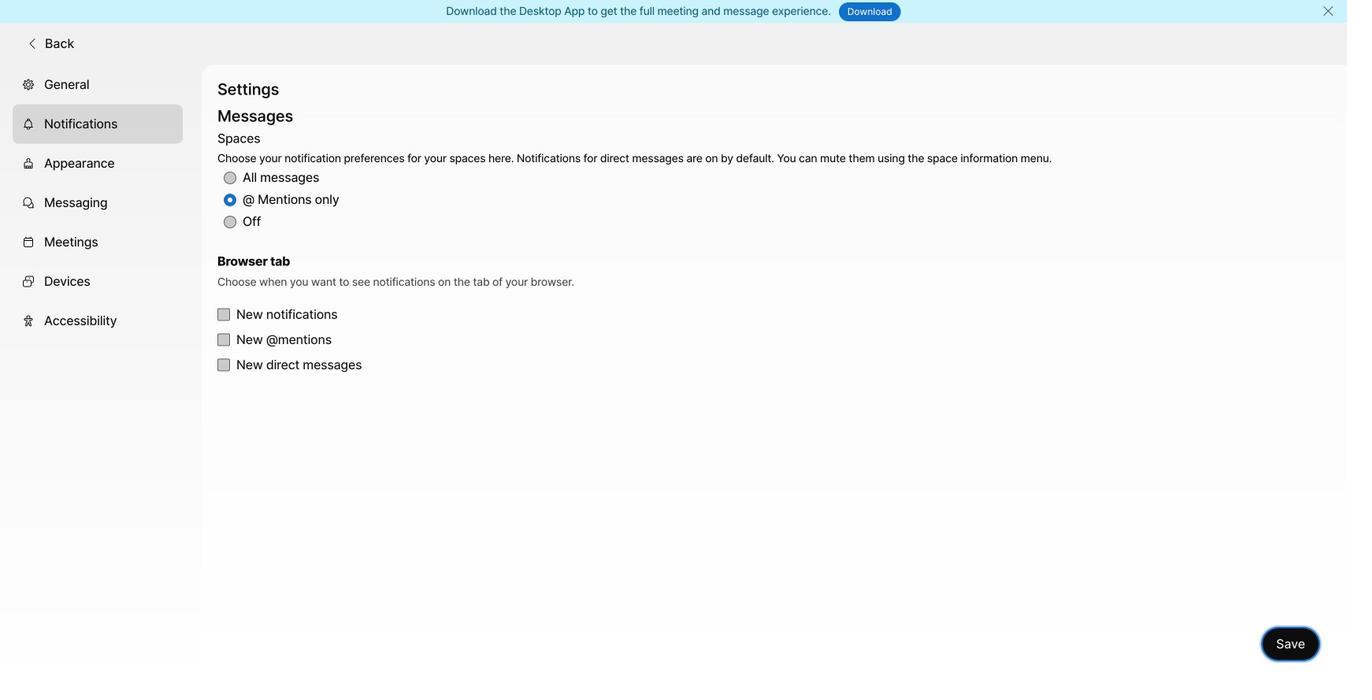 Task type: locate. For each thing, give the bounding box(es) containing it.
wrapper image for devices tab
[[22, 275, 35, 288]]

wrapper image inside devices tab
[[22, 275, 35, 288]]

wrapper image inside messaging 'tab'
[[22, 197, 35, 209]]

0 vertical spatial wrapper image
[[22, 157, 35, 170]]

notifications tab
[[13, 104, 183, 144]]

wrapper image inside general tab
[[22, 78, 35, 91]]

option group
[[217, 128, 1052, 233]]

1 vertical spatial wrapper image
[[22, 275, 35, 288]]

wrapper image for general tab on the top left of the page
[[22, 78, 35, 91]]

cancel_16 image
[[1322, 5, 1335, 17]]

wrapper image for notifications tab
[[22, 118, 35, 130]]

Off radio
[[224, 216, 236, 228]]

wrapper image inside accessibility tab
[[22, 315, 35, 327]]

wrapper image inside notifications tab
[[22, 118, 35, 130]]

2 vertical spatial wrapper image
[[22, 315, 35, 327]]

wrapper image
[[22, 157, 35, 170], [22, 275, 35, 288], [22, 315, 35, 327]]

1 wrapper image from the top
[[22, 157, 35, 170]]

wrapper image inside appearance tab
[[22, 157, 35, 170]]

3 wrapper image from the top
[[22, 315, 35, 327]]

wrapper image
[[26, 38, 39, 50], [22, 78, 35, 91], [22, 118, 35, 130], [22, 197, 35, 209], [22, 236, 35, 249]]

2 wrapper image from the top
[[22, 275, 35, 288]]

wrapper image inside meetings tab
[[22, 236, 35, 249]]



Task type: describe. For each thing, give the bounding box(es) containing it.
wrapper image for accessibility tab on the top
[[22, 315, 35, 327]]

wrapper image for messaging 'tab'
[[22, 197, 35, 209]]

accessibility tab
[[13, 301, 183, 341]]

appearance tab
[[13, 144, 183, 183]]

devices tab
[[13, 262, 183, 301]]

settings navigation
[[0, 65, 202, 685]]

All messages radio
[[224, 172, 236, 184]]

wrapper image for appearance tab
[[22, 157, 35, 170]]

general tab
[[13, 65, 183, 104]]

meetings tab
[[13, 223, 183, 262]]

@ Mentions only radio
[[224, 194, 236, 206]]

messaging tab
[[13, 183, 183, 223]]

wrapper image for meetings tab
[[22, 236, 35, 249]]



Task type: vqa. For each thing, say whether or not it's contained in the screenshot.
Space 1 list item
no



